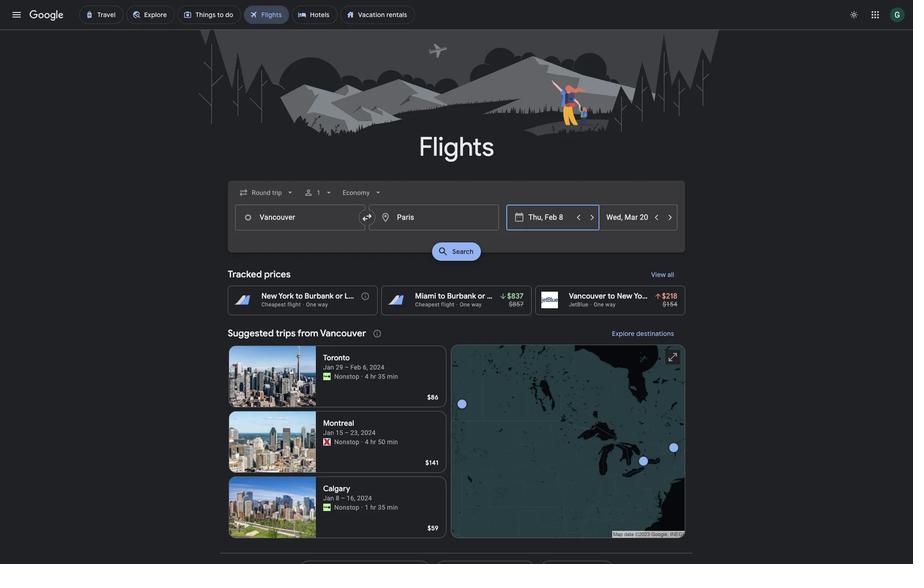 Task type: describe. For each thing, give the bounding box(es) containing it.
Flight search field
[[220, 181, 693, 264]]

suggested
[[228, 328, 274, 339]]

4 hr 50 min
[[365, 439, 398, 446]]

2 angeles from the left
[[501, 292, 529, 301]]

1 new from the left
[[262, 292, 277, 301]]

trips
[[276, 328, 296, 339]]

view
[[651, 271, 666, 279]]

more info image
[[361, 292, 370, 301]]

lynx air image
[[323, 439, 331, 446]]

tracked
[[228, 269, 262, 280]]

way for vancouver
[[606, 302, 616, 308]]

explore destinations button
[[601, 323, 685, 345]]

4 for montreal
[[365, 439, 369, 446]]

one way for new
[[306, 302, 328, 308]]

search
[[452, 248, 474, 256]]

suggested trips from vancouver
[[228, 328, 366, 339]]

59 US dollars text field
[[427, 524, 439, 533]]

flight for to
[[287, 302, 301, 308]]

$141
[[425, 459, 439, 467]]

one way for vancouver
[[594, 302, 616, 308]]

1 for 1 hr 35 min
[[365, 504, 369, 511]]

swap origin and destination. image
[[362, 212, 373, 223]]

2 way from the left
[[472, 302, 482, 308]]

 image for montreal
[[361, 438, 363, 447]]

miami
[[415, 292, 436, 301]]

15 – 23,
[[336, 429, 359, 437]]

toronto
[[323, 354, 350, 363]]

35 for calgary
[[378, 504, 385, 511]]

none text field inside the flight search box
[[235, 205, 365, 231]]

 image for toronto
[[361, 372, 363, 381]]

4 hr 35 min
[[365, 373, 398, 381]]

$857
[[509, 301, 524, 308]]

More info text field
[[361, 292, 370, 303]]

1 or from the left
[[335, 292, 343, 301]]

2 los from the left
[[487, 292, 499, 301]]

cheapest flight for york
[[262, 302, 301, 308]]

cheapest flight for to
[[415, 302, 455, 308]]

2 new from the left
[[617, 292, 632, 301]]

vancouver to new york
[[569, 292, 649, 301]]

view all
[[651, 271, 674, 279]]

prices
[[264, 269, 291, 280]]

jan for montreal
[[323, 429, 334, 437]]

hr for calgary
[[370, 504, 376, 511]]

4 for toronto
[[365, 373, 369, 381]]

min for montreal
[[387, 439, 398, 446]]

nonstop for toronto
[[334, 373, 359, 381]]

min for toronto
[[387, 373, 398, 381]]

hr for montreal
[[370, 439, 376, 446]]

2024 for calgary
[[357, 495, 372, 502]]

1 los from the left
[[345, 292, 357, 301]]

86 US dollars text field
[[427, 393, 439, 402]]

vancouver inside suggested trips from vancouver region
[[320, 328, 366, 339]]

1 york from the left
[[279, 292, 294, 301]]

6,
[[363, 364, 368, 371]]

50
[[378, 439, 385, 446]]

flair airlines image
[[323, 373, 331, 381]]

$218
[[662, 292, 678, 301]]

2 one way from the left
[[460, 302, 482, 308]]

flight for burbank
[[441, 302, 455, 308]]

miami to burbank or los angeles
[[415, 292, 529, 301]]

cheapest for miami
[[415, 302, 440, 308]]

suggested trips from vancouver region
[[228, 323, 685, 542]]

tracked prices
[[228, 269, 291, 280]]



Task type: locate. For each thing, give the bounding box(es) containing it.
2 nonstop from the top
[[334, 439, 359, 446]]

2 flight from the left
[[441, 302, 455, 308]]

1 min from the top
[[387, 373, 398, 381]]

2 min from the top
[[387, 439, 398, 446]]

 image
[[361, 372, 363, 381], [361, 438, 363, 447], [361, 503, 363, 512]]

141 US dollars text field
[[425, 459, 439, 467]]

nonstop
[[334, 373, 359, 381], [334, 439, 359, 446], [334, 504, 359, 511]]

jan
[[323, 364, 334, 371], [323, 429, 334, 437], [323, 495, 334, 502]]

way for new
[[318, 302, 328, 308]]

0 horizontal spatial los
[[345, 292, 357, 301]]

0 vertical spatial nonstop
[[334, 373, 359, 381]]

nonstop down 15 – 23,
[[334, 439, 359, 446]]

los left 837 us dollars text box
[[487, 292, 499, 301]]

 image down 6,
[[361, 372, 363, 381]]

nonstop for montreal
[[334, 439, 359, 446]]

1 vertical spatial hr
[[370, 439, 376, 446]]

2024 right 8 – 16, at left
[[357, 495, 372, 502]]

4 left 50 at the left of page
[[365, 439, 369, 446]]

2 35 from the top
[[378, 504, 385, 511]]

2 horizontal spatial to
[[608, 292, 615, 301]]

min
[[387, 373, 398, 381], [387, 439, 398, 446], [387, 504, 398, 511]]

3 one from the left
[[594, 302, 604, 308]]

1 horizontal spatial los
[[487, 292, 499, 301]]

2024 up 4 hr 35 min
[[370, 364, 385, 371]]

to up suggested trips from vancouver
[[296, 292, 303, 301]]

nonstop down 8 – 16, at left
[[334, 504, 359, 511]]

explore
[[612, 330, 635, 338]]

cheapest down prices
[[262, 302, 286, 308]]

 image
[[456, 302, 458, 308]]

$86
[[427, 393, 439, 402]]

one way down miami to burbank or los angeles
[[460, 302, 482, 308]]

218 US dollars text field
[[662, 292, 678, 301]]

1 angeles from the left
[[358, 292, 386, 301]]

one down new york to burbank or los angeles
[[306, 302, 316, 308]]

1 hr 35 min
[[365, 504, 398, 511]]

1 inside suggested trips from vancouver region
[[365, 504, 369, 511]]

1 for 1
[[317, 189, 321, 196]]

2 cheapest from the left
[[415, 302, 440, 308]]

0 vertical spatial jan
[[323, 364, 334, 371]]

new
[[262, 292, 277, 301], [617, 292, 632, 301]]

2024 for montreal
[[361, 429, 376, 437]]

1 horizontal spatial cheapest
[[415, 302, 440, 308]]

1 vertical spatial 4
[[365, 439, 369, 446]]

1 button
[[300, 182, 337, 204]]

1
[[317, 189, 321, 196], [365, 504, 369, 511]]

1 flight from the left
[[287, 302, 301, 308]]

flight down miami to burbank or los angeles
[[441, 302, 455, 308]]

1 to from the left
[[296, 292, 303, 301]]

3 to from the left
[[608, 292, 615, 301]]

cheapest flight up trips
[[262, 302, 301, 308]]

jan inside "montreal jan 15 – 23, 2024"
[[323, 429, 334, 437]]

montreal jan 15 – 23, 2024
[[323, 419, 376, 437]]

2 to from the left
[[438, 292, 445, 301]]

0 horizontal spatial cheapest flight
[[262, 302, 301, 308]]

 image for calgary
[[361, 503, 363, 512]]

1 horizontal spatial york
[[634, 292, 649, 301]]

837 US dollars text field
[[507, 292, 524, 301]]

1 35 from the top
[[378, 373, 385, 381]]

2 or from the left
[[478, 292, 485, 301]]

1 vertical spatial vancouver
[[320, 328, 366, 339]]

2 vertical spatial 2024
[[357, 495, 372, 502]]

york left the 218 us dollars text field
[[634, 292, 649, 301]]

1 horizontal spatial 1
[[365, 504, 369, 511]]

2 vertical spatial jan
[[323, 495, 334, 502]]

1 vertical spatial 35
[[378, 504, 385, 511]]

3 nonstop from the top
[[334, 504, 359, 511]]

1 horizontal spatial burbank
[[447, 292, 476, 301]]

new york to burbank or los angeles
[[262, 292, 386, 301]]

0 horizontal spatial burbank
[[305, 292, 334, 301]]

$59
[[427, 524, 439, 533]]

0 horizontal spatial vancouver
[[320, 328, 366, 339]]

2 horizontal spatial one
[[594, 302, 604, 308]]

1 one from the left
[[306, 302, 316, 308]]

vancouver
[[569, 292, 606, 301], [320, 328, 366, 339]]

to right miami
[[438, 292, 445, 301]]

1 horizontal spatial or
[[478, 292, 485, 301]]

one
[[306, 302, 316, 308], [460, 302, 470, 308], [594, 302, 604, 308]]

nonstop down 29 – feb
[[334, 373, 359, 381]]

1 horizontal spatial one
[[460, 302, 470, 308]]

0 horizontal spatial way
[[318, 302, 328, 308]]

29 – feb
[[336, 364, 361, 371]]

way down vancouver to new york
[[606, 302, 616, 308]]

2 4 from the top
[[365, 439, 369, 446]]

1 horizontal spatial vancouver
[[569, 292, 606, 301]]

0 vertical spatial hr
[[370, 373, 376, 381]]

way
[[318, 302, 328, 308], [472, 302, 482, 308], [606, 302, 616, 308]]

4 down 6,
[[365, 373, 369, 381]]

cheapest for new
[[262, 302, 286, 308]]

hr left 50 at the left of page
[[370, 439, 376, 446]]

0 vertical spatial  image
[[361, 372, 363, 381]]

cheapest flight
[[262, 302, 301, 308], [415, 302, 455, 308]]

one for new
[[306, 302, 316, 308]]

0 vertical spatial 35
[[378, 373, 385, 381]]

2 horizontal spatial way
[[606, 302, 616, 308]]

0 vertical spatial min
[[387, 373, 398, 381]]

york down prices
[[279, 292, 294, 301]]

0 horizontal spatial 1
[[317, 189, 321, 196]]

jetblue
[[569, 302, 589, 308]]

None text field
[[369, 205, 499, 231]]

1 hr from the top
[[370, 373, 376, 381]]

8 – 16,
[[336, 495, 355, 502]]

flight
[[287, 302, 301, 308], [441, 302, 455, 308]]

new up explore
[[617, 292, 632, 301]]

1 nonstop from the top
[[334, 373, 359, 381]]

one way down new york to burbank or los angeles
[[306, 302, 328, 308]]

 image left 1 hr 35 min
[[361, 503, 363, 512]]

0 vertical spatial vancouver
[[569, 292, 606, 301]]

2 york from the left
[[634, 292, 649, 301]]

way down miami to burbank or los angeles
[[472, 302, 482, 308]]

1 cheapest flight from the left
[[262, 302, 301, 308]]

0 horizontal spatial york
[[279, 292, 294, 301]]

or left more info image
[[335, 292, 343, 301]]

jan for calgary
[[323, 495, 334, 502]]

Return text field
[[606, 205, 649, 230]]

burbank up from
[[305, 292, 334, 301]]

cheapest down miami
[[415, 302, 440, 308]]

vancouver up jetblue
[[569, 292, 606, 301]]

burbank
[[305, 292, 334, 301], [447, 292, 476, 301]]

2 horizontal spatial one way
[[594, 302, 616, 308]]

35 for toronto
[[378, 373, 385, 381]]

main menu image
[[11, 9, 22, 20]]

0 horizontal spatial one way
[[306, 302, 328, 308]]

one way
[[306, 302, 328, 308], [460, 302, 482, 308], [594, 302, 616, 308]]

1 horizontal spatial new
[[617, 292, 632, 301]]

1 horizontal spatial cheapest flight
[[415, 302, 455, 308]]

jan for toronto
[[323, 364, 334, 371]]

1 one way from the left
[[306, 302, 328, 308]]

None field
[[235, 184, 299, 201], [339, 184, 387, 201], [235, 184, 299, 201], [339, 184, 387, 201]]

cheapest flight down miami
[[415, 302, 455, 308]]

to for vancouver
[[608, 292, 615, 301]]

1 inside popup button
[[317, 189, 321, 196]]

1  image from the top
[[361, 372, 363, 381]]

way down new york to burbank or los angeles
[[318, 302, 328, 308]]

one for vancouver
[[594, 302, 604, 308]]

toronto jan 29 – feb 6, 2024
[[323, 354, 385, 371]]

nonstop for calgary
[[334, 504, 359, 511]]

0 horizontal spatial to
[[296, 292, 303, 301]]

154 US dollars text field
[[663, 301, 678, 308]]

1 burbank from the left
[[305, 292, 334, 301]]

4
[[365, 373, 369, 381], [365, 439, 369, 446]]

jan inside calgary jan 8 – 16, 2024
[[323, 495, 334, 502]]

vancouver up toronto
[[320, 328, 366, 339]]

1 way from the left
[[318, 302, 328, 308]]

jan up flair airlines icon
[[323, 495, 334, 502]]

calgary jan 8 – 16, 2024
[[323, 485, 372, 502]]

1 vertical spatial 1
[[365, 504, 369, 511]]

2 burbank from the left
[[447, 292, 476, 301]]

0 horizontal spatial flight
[[287, 302, 301, 308]]

to up explore
[[608, 292, 615, 301]]

montreal
[[323, 419, 354, 428]]

2 vertical spatial  image
[[361, 503, 363, 512]]

0 horizontal spatial new
[[262, 292, 277, 301]]

hr down toronto jan 29 – feb 6, 2024
[[370, 373, 376, 381]]

1 jan from the top
[[323, 364, 334, 371]]

1 horizontal spatial way
[[472, 302, 482, 308]]

flights
[[419, 131, 494, 164]]

or
[[335, 292, 343, 301], [478, 292, 485, 301]]

 image down "montreal jan 15 – 23, 2024"
[[361, 438, 363, 447]]

0 vertical spatial 1
[[317, 189, 321, 196]]

min for calgary
[[387, 504, 398, 511]]

1 vertical spatial  image
[[361, 438, 363, 447]]

angeles
[[358, 292, 386, 301], [501, 292, 529, 301]]

jan up lynx air image
[[323, 429, 334, 437]]

2 jan from the top
[[323, 429, 334, 437]]

2024 inside calgary jan 8 – 16, 2024
[[357, 495, 372, 502]]

explore destinations
[[612, 330, 674, 338]]

flight up suggested trips from vancouver
[[287, 302, 301, 308]]

2024 inside "montreal jan 15 – 23, 2024"
[[361, 429, 376, 437]]

Departure text field
[[529, 205, 571, 230]]

one down vancouver to new york
[[594, 302, 604, 308]]

2  image from the top
[[361, 438, 363, 447]]

2 hr from the top
[[370, 439, 376, 446]]

$837
[[507, 292, 524, 301]]

1 horizontal spatial angeles
[[501, 292, 529, 301]]

change appearance image
[[843, 4, 865, 26]]

flair airlines image
[[323, 504, 331, 511]]

or left 837 us dollars text box
[[478, 292, 485, 301]]

3 way from the left
[[606, 302, 616, 308]]

2 vertical spatial hr
[[370, 504, 376, 511]]

35
[[378, 373, 385, 381], [378, 504, 385, 511]]

3 hr from the top
[[370, 504, 376, 511]]

vancouver inside 'tracked prices' region
[[569, 292, 606, 301]]

3  image from the top
[[361, 503, 363, 512]]

None text field
[[235, 205, 365, 231]]

to
[[296, 292, 303, 301], [438, 292, 445, 301], [608, 292, 615, 301]]

857 US dollars text field
[[509, 301, 524, 308]]

1 vertical spatial jan
[[323, 429, 334, 437]]

2 one from the left
[[460, 302, 470, 308]]

hr down calgary jan 8 – 16, 2024
[[370, 504, 376, 511]]

to for miami
[[438, 292, 445, 301]]

jan up flair airlines image
[[323, 364, 334, 371]]

one down miami to burbank or los angeles
[[460, 302, 470, 308]]

0 horizontal spatial one
[[306, 302, 316, 308]]

1 cheapest from the left
[[262, 302, 286, 308]]

jan inside toronto jan 29 – feb 6, 2024
[[323, 364, 334, 371]]

1 vertical spatial nonstop
[[334, 439, 359, 446]]

2 vertical spatial nonstop
[[334, 504, 359, 511]]

tracked prices region
[[228, 264, 685, 315]]

0 horizontal spatial or
[[335, 292, 343, 301]]

2024 up 4 hr 50 min
[[361, 429, 376, 437]]

1 vertical spatial min
[[387, 439, 398, 446]]

all
[[668, 271, 674, 279]]

cheapest
[[262, 302, 286, 308], [415, 302, 440, 308]]

2 vertical spatial min
[[387, 504, 398, 511]]

2024 inside toronto jan 29 – feb 6, 2024
[[370, 364, 385, 371]]

york
[[279, 292, 294, 301], [634, 292, 649, 301]]

hr for toronto
[[370, 373, 376, 381]]

1 horizontal spatial to
[[438, 292, 445, 301]]

1 4 from the top
[[365, 373, 369, 381]]

new down prices
[[262, 292, 277, 301]]

destinations
[[636, 330, 674, 338]]

3 one way from the left
[[594, 302, 616, 308]]

0 vertical spatial 4
[[365, 373, 369, 381]]

0 horizontal spatial angeles
[[358, 292, 386, 301]]

from
[[298, 328, 318, 339]]

$154
[[663, 301, 678, 308]]

burbank right miami
[[447, 292, 476, 301]]

 image inside 'tracked prices' region
[[456, 302, 458, 308]]

3 min from the top
[[387, 504, 398, 511]]

0 horizontal spatial cheapest
[[262, 302, 286, 308]]

1 vertical spatial 2024
[[361, 429, 376, 437]]

1 horizontal spatial one way
[[460, 302, 482, 308]]

calgary
[[323, 485, 350, 494]]

los
[[345, 292, 357, 301], [487, 292, 499, 301]]

3 jan from the top
[[323, 495, 334, 502]]

0 vertical spatial 2024
[[370, 364, 385, 371]]

2 cheapest flight from the left
[[415, 302, 455, 308]]

search button
[[432, 243, 481, 261]]

one way down vancouver to new york
[[594, 302, 616, 308]]

hr
[[370, 373, 376, 381], [370, 439, 376, 446], [370, 504, 376, 511]]

los left more info image
[[345, 292, 357, 301]]

2024
[[370, 364, 385, 371], [361, 429, 376, 437], [357, 495, 372, 502]]

1 horizontal spatial flight
[[441, 302, 455, 308]]



Task type: vqa. For each thing, say whether or not it's contained in the screenshot.


